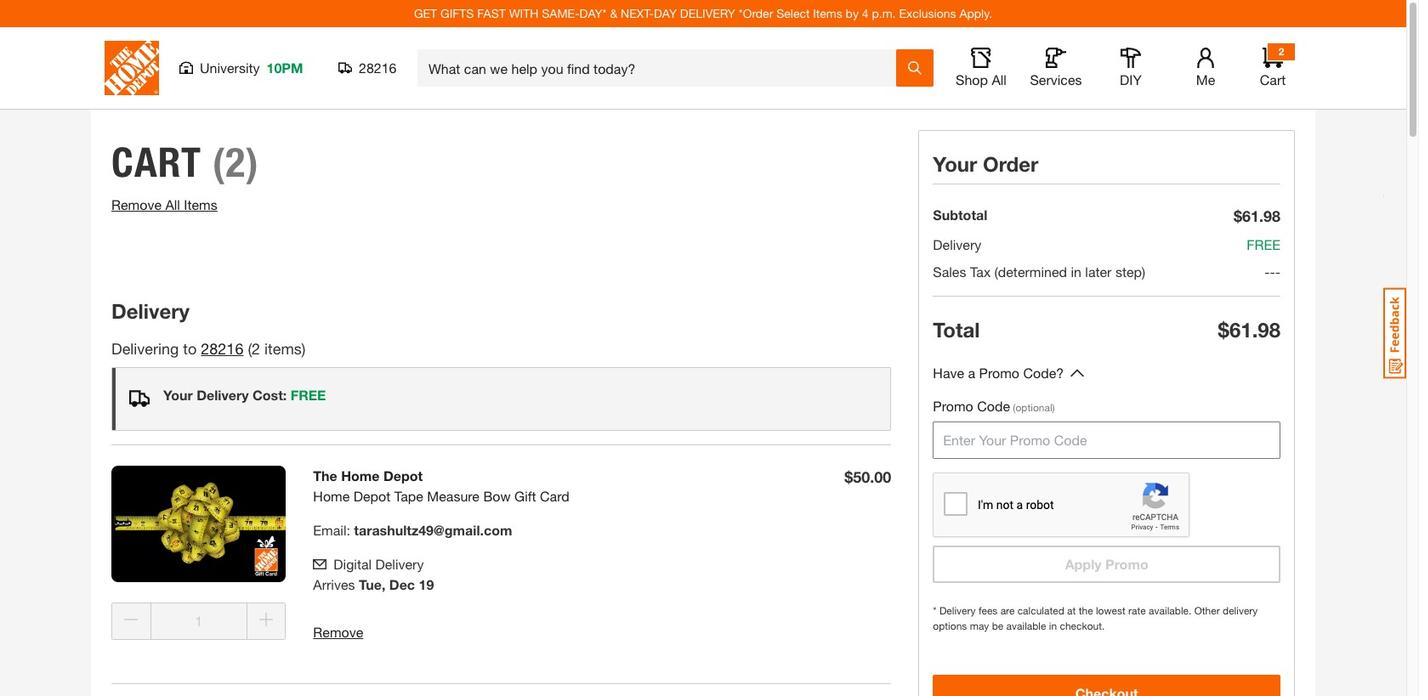 Task type: locate. For each thing, give the bounding box(es) containing it.
1 horizontal spatial items
[[814, 6, 843, 20]]

order
[[984, 152, 1039, 176]]

$61.98 down the ---
[[1219, 318, 1281, 342]]

free right cost:
[[291, 387, 326, 403]]

2 vertical spatial promo
[[1106, 556, 1149, 573]]

diy button
[[1104, 48, 1159, 88]]

your delivery cost: free
[[163, 387, 326, 403]]

all right the "shop"
[[992, 71, 1007, 88]]

promo right a
[[980, 365, 1020, 381]]

home
[[341, 468, 380, 484], [313, 488, 350, 505]]

delivery for your delivery cost: free
[[197, 387, 249, 403]]

in down calculated
[[1050, 620, 1058, 633]]

1 vertical spatial home
[[313, 488, 350, 505]]

items left by
[[814, 6, 843, 20]]

delivery up options
[[940, 605, 976, 618]]

1 horizontal spatial remove
[[313, 624, 364, 641]]

your for your delivery cost: free
[[163, 387, 193, 403]]

1 horizontal spatial 28216
[[359, 60, 397, 76]]

1 horizontal spatial promo
[[980, 365, 1020, 381]]

bow
[[484, 488, 511, 505]]

1 vertical spatial depot
[[354, 488, 391, 505]]

0 horizontal spatial all
[[165, 197, 180, 213]]

code?
[[1024, 365, 1064, 381]]

depot up tape on the left
[[384, 468, 423, 484]]

university 10pm
[[200, 60, 303, 76]]

free up the ---
[[1247, 237, 1281, 253]]

available.
[[1149, 605, 1192, 618]]

digital
[[334, 556, 372, 573]]

remove down "arrives"
[[313, 624, 364, 641]]

1 vertical spatial all
[[165, 197, 180, 213]]

later
[[1086, 264, 1112, 280]]

depot
[[384, 468, 423, 484], [354, 488, 391, 505]]

all for shop
[[992, 71, 1007, 88]]

1 vertical spatial $61.98
[[1219, 318, 1281, 342]]

delivery inside * delivery fees are calculated at the lowest rate available. other delivery options may be available in checkout.
[[940, 605, 976, 618]]

home down the
[[313, 488, 350, 505]]

arrives
[[313, 577, 355, 593]]

2 up cart at the top right of the page
[[1279, 45, 1285, 58]]

0 horizontal spatial your
[[163, 387, 193, 403]]

$61.98 up the ---
[[1234, 207, 1281, 225]]

0 vertical spatial items
[[814, 6, 843, 20]]

0 vertical spatial all
[[992, 71, 1007, 88]]

in left later
[[1071, 264, 1082, 280]]

1 horizontal spatial all
[[992, 71, 1007, 88]]

remove for remove
[[313, 624, 364, 641]]

1 horizontal spatial your
[[934, 152, 978, 176]]

items down cart (2)
[[184, 197, 218, 213]]

depot left tape on the left
[[354, 488, 391, 505]]

product image
[[111, 466, 286, 583]]

(optional)
[[1014, 402, 1056, 414]]

by
[[846, 6, 859, 20]]

promo right apply
[[1106, 556, 1149, 573]]

apply promo button
[[934, 546, 1281, 584]]

apply.
[[960, 6, 993, 20]]

sales tax (determined in later step)
[[934, 264, 1146, 280]]

delivery for digital delivery
[[376, 556, 424, 573]]

* delivery fees are calculated at the lowest rate available. other delivery options may be available in checkout.
[[934, 605, 1259, 633]]

1 vertical spatial in
[[1050, 620, 1058, 633]]

services
[[1031, 71, 1083, 88]]

-
[[1265, 264, 1271, 280], [1271, 264, 1276, 280], [1276, 264, 1281, 280]]

all down cart (2)
[[165, 197, 180, 213]]

remove all items link
[[111, 197, 218, 213]]

all inside button
[[992, 71, 1007, 88]]

a
[[969, 365, 976, 381]]

0 vertical spatial your
[[934, 152, 978, 176]]

Enter Your Promo Code text field
[[934, 422, 1281, 459]]

$61.98 for total
[[1219, 318, 1281, 342]]

0 vertical spatial 2
[[1279, 45, 1285, 58]]

0 vertical spatial $61.98
[[1234, 207, 1281, 225]]

2 left item
[[252, 339, 260, 358]]

3 - from the left
[[1276, 264, 1281, 280]]

select
[[777, 6, 810, 20]]

None text field
[[150, 603, 247, 641]]

email: tarashultz49@gmail.com
[[313, 522, 513, 539]]

with
[[509, 6, 539, 20]]

remove
[[111, 197, 162, 213], [313, 624, 364, 641]]

home right the
[[341, 468, 380, 484]]

have
[[934, 365, 965, 381]]

in inside * delivery fees are calculated at the lowest rate available. other delivery options may be available in checkout.
[[1050, 620, 1058, 633]]

1 vertical spatial promo
[[934, 398, 974, 414]]

university
[[200, 60, 260, 76]]

cart
[[111, 138, 202, 187]]

all
[[992, 71, 1007, 88], [165, 197, 180, 213]]

1 - from the left
[[1265, 264, 1271, 280]]

the home depot home depot tape measure bow gift card
[[313, 468, 570, 505]]

in
[[1071, 264, 1082, 280], [1050, 620, 1058, 633]]

0 vertical spatial in
[[1071, 264, 1082, 280]]

1 vertical spatial your
[[163, 387, 193, 403]]

0 horizontal spatial items
[[184, 197, 218, 213]]

$61.98
[[1234, 207, 1281, 225], [1219, 318, 1281, 342]]

delivery down the 28216 link
[[197, 387, 249, 403]]

0 horizontal spatial in
[[1050, 620, 1058, 633]]

all for remove
[[165, 197, 180, 213]]

2 horizontal spatial promo
[[1106, 556, 1149, 573]]

1 vertical spatial remove
[[313, 624, 364, 641]]

code
[[978, 398, 1011, 414]]

your
[[934, 152, 978, 176], [163, 387, 193, 403]]

2
[[1279, 45, 1285, 58], [252, 339, 260, 358]]

0 vertical spatial promo
[[980, 365, 1020, 381]]

remove down the "cart"
[[111, 197, 162, 213]]

delivery for * delivery fees are calculated at the lowest rate available. other delivery options may be available in checkout.
[[940, 605, 976, 618]]

measure
[[427, 488, 480, 505]]

fees
[[979, 605, 998, 618]]

items
[[814, 6, 843, 20], [184, 197, 218, 213]]

28216
[[359, 60, 397, 76], [201, 339, 244, 358]]

free
[[1247, 237, 1281, 253], [291, 387, 326, 403]]

What can we help you find today? search field
[[429, 50, 896, 86]]

0 horizontal spatial 28216
[[201, 339, 244, 358]]

0 horizontal spatial remove
[[111, 197, 162, 213]]

0 vertical spatial home
[[341, 468, 380, 484]]

28216 link
[[201, 339, 244, 358]]

tax
[[971, 264, 991, 280]]

1 vertical spatial 2
[[252, 339, 260, 358]]

exclusions
[[900, 6, 957, 20]]

1 horizontal spatial 2
[[1279, 45, 1285, 58]]

p.m.
[[872, 6, 896, 20]]

promo down have
[[934, 398, 974, 414]]

your down to
[[163, 387, 193, 403]]

your order
[[934, 152, 1039, 176]]

delivery up dec on the bottom of page
[[376, 556, 424, 573]]

0 vertical spatial 28216
[[359, 60, 397, 76]]

0 horizontal spatial 2
[[252, 339, 260, 358]]

your up "subtotal"
[[934, 152, 978, 176]]

alert
[[111, 368, 892, 431]]

alert containing your delivery cost:
[[111, 368, 892, 431]]

---
[[1265, 264, 1281, 280]]

same-
[[542, 6, 580, 20]]

subtotal
[[934, 207, 988, 223]]

0 vertical spatial remove
[[111, 197, 162, 213]]

0 vertical spatial free
[[1247, 237, 1281, 253]]

feedback link image
[[1384, 288, 1407, 379]]

apply promo
[[1066, 556, 1149, 573]]

other
[[1195, 605, 1221, 618]]

1 vertical spatial free
[[291, 387, 326, 403]]

digital delivery
[[334, 556, 424, 573]]

$50.00
[[845, 468, 892, 487]]

28216 inside button
[[359, 60, 397, 76]]



Task type: describe. For each thing, give the bounding box(es) containing it.
rate
[[1129, 605, 1147, 618]]

10pm
[[267, 60, 303, 76]]

shop all
[[956, 71, 1007, 88]]

diy
[[1121, 71, 1143, 88]]

at
[[1068, 605, 1077, 618]]

gifts
[[441, 6, 474, 20]]

tape
[[395, 488, 424, 505]]

checkout.
[[1060, 620, 1105, 633]]

the
[[313, 468, 338, 484]]

promo code (optional)
[[934, 398, 1056, 414]]

(determined
[[995, 264, 1068, 280]]

1 vertical spatial items
[[184, 197, 218, 213]]

delivering to 28216 ( 2 item s )
[[111, 339, 306, 358]]

the
[[1079, 605, 1094, 618]]

day
[[654, 6, 677, 20]]

step)
[[1116, 264, 1146, 280]]

remove for remove all items
[[111, 197, 162, 213]]

calculated
[[1018, 605, 1065, 618]]

decrement image
[[124, 614, 138, 627]]

are
[[1001, 605, 1015, 618]]

delivery
[[681, 6, 736, 20]]

remove button
[[313, 623, 364, 643]]

get
[[414, 6, 437, 20]]

cart
[[1261, 71, 1287, 88]]

0 vertical spatial depot
[[384, 468, 423, 484]]

$61.98 for subtotal
[[1234, 207, 1281, 225]]

*order
[[739, 6, 774, 20]]

shop all button
[[955, 48, 1009, 88]]

arrives tue, dec 19
[[313, 577, 434, 593]]

sales
[[934, 264, 967, 280]]

get gifts fast with same-day* & next-day delivery *order select items by 4 p.m. exclusions apply.
[[414, 6, 993, 20]]

apply
[[1066, 556, 1102, 573]]

2 - from the left
[[1271, 264, 1276, 280]]

have a promo code?
[[934, 365, 1064, 381]]

item
[[265, 339, 294, 358]]

shop
[[956, 71, 989, 88]]

0 horizontal spatial free
[[291, 387, 326, 403]]

cart (2)
[[111, 138, 259, 187]]

gift
[[515, 488, 536, 505]]

to
[[183, 339, 197, 358]]

2 inside cart 2
[[1279, 45, 1285, 58]]

delivering
[[111, 339, 179, 358]]

day*
[[580, 6, 607, 20]]

(
[[248, 339, 252, 358]]

services button
[[1029, 48, 1084, 88]]

your for your order
[[934, 152, 978, 176]]

1 horizontal spatial free
[[1247, 237, 1281, 253]]

*
[[934, 605, 937, 618]]

may
[[970, 620, 990, 633]]

the home depot logo image
[[105, 41, 159, 95]]

remove all items
[[111, 197, 218, 213]]

)
[[302, 339, 306, 358]]

be
[[993, 620, 1004, 633]]

promo inside button
[[1106, 556, 1149, 573]]

total
[[934, 318, 980, 342]]

cart 2
[[1261, 45, 1287, 88]]

19
[[419, 577, 434, 593]]

card
[[540, 488, 570, 505]]

me
[[1197, 71, 1216, 88]]

available
[[1007, 620, 1047, 633]]

&
[[610, 6, 618, 20]]

cost:
[[253, 387, 287, 403]]

1 horizontal spatial in
[[1071, 264, 1082, 280]]

28216 button
[[339, 60, 397, 77]]

tarashultz49@gmail.com
[[354, 522, 513, 539]]

next-
[[621, 6, 654, 20]]

have a promo code? link
[[934, 363, 1064, 385]]

tue,
[[359, 577, 386, 593]]

0 horizontal spatial promo
[[934, 398, 974, 414]]

increment image
[[260, 614, 273, 627]]

1 vertical spatial 28216
[[201, 339, 244, 358]]

(2)
[[213, 138, 259, 187]]

me button
[[1179, 48, 1234, 88]]

s
[[294, 339, 302, 358]]

email:
[[313, 522, 350, 539]]

fast
[[478, 6, 506, 20]]

dec
[[389, 577, 415, 593]]

lowest
[[1097, 605, 1126, 618]]

delivery
[[1223, 605, 1259, 618]]

options
[[934, 620, 968, 633]]

delivery up sales
[[934, 237, 982, 253]]

delivery up delivering
[[111, 299, 190, 323]]

4
[[863, 6, 869, 20]]



Task type: vqa. For each thing, say whether or not it's contained in the screenshot.
alert
yes



